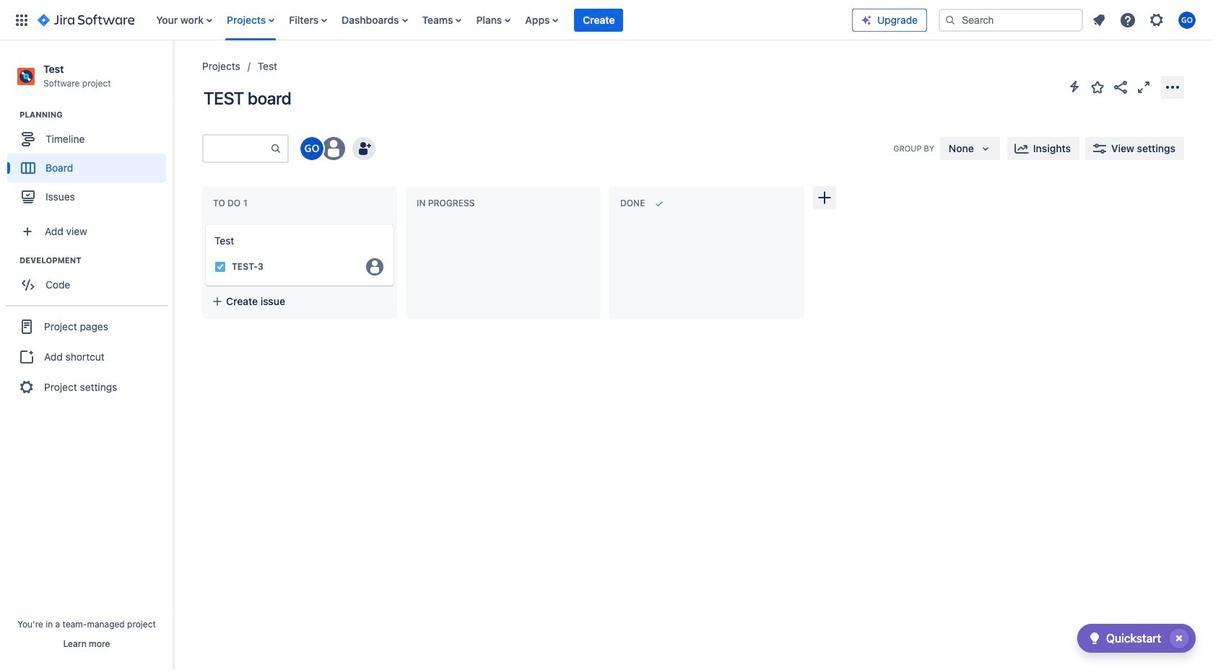 Task type: vqa. For each thing, say whether or not it's contained in the screenshot.
heading associated with "group" corresponding to DEVELOPMENT ICON
yes



Task type: locate. For each thing, give the bounding box(es) containing it.
1 vertical spatial heading
[[19, 255, 173, 267]]

0 horizontal spatial list
[[149, 0, 852, 40]]

planning image
[[2, 106, 19, 124]]

0 vertical spatial group
[[7, 109, 173, 216]]

banner
[[0, 0, 1213, 40]]

heading for "planning" icon
[[19, 109, 173, 121]]

1 vertical spatial group
[[7, 255, 173, 304]]

group
[[7, 109, 173, 216], [7, 255, 173, 304], [6, 306, 168, 408]]

2 heading from the top
[[19, 255, 173, 267]]

None search field
[[939, 8, 1083, 31]]

list item
[[574, 0, 624, 40]]

help image
[[1119, 11, 1137, 29]]

to do element
[[213, 198, 250, 209]]

jira software image
[[38, 11, 135, 29], [38, 11, 135, 29]]

your profile and settings image
[[1179, 11, 1196, 29]]

0 vertical spatial heading
[[19, 109, 173, 121]]

create column image
[[816, 189, 833, 207]]

notifications image
[[1090, 11, 1108, 29]]

task image
[[214, 261, 226, 273]]

settings image
[[1148, 11, 1166, 29]]

appswitcher icon image
[[13, 11, 30, 29]]

Search field
[[939, 8, 1083, 31]]

enter full screen image
[[1135, 78, 1153, 96]]

1 heading from the top
[[19, 109, 173, 121]]

heading
[[19, 109, 173, 121], [19, 255, 173, 267]]

list
[[149, 0, 852, 40], [1086, 7, 1205, 33]]

dismiss quickstart image
[[1168, 628, 1191, 651]]

more actions image
[[1164, 78, 1181, 96]]

sidebar element
[[0, 40, 173, 671]]

Search this board text field
[[204, 136, 270, 162]]



Task type: describe. For each thing, give the bounding box(es) containing it.
sidebar navigation image
[[157, 58, 189, 87]]

check image
[[1086, 630, 1103, 648]]

automations menu button icon image
[[1066, 78, 1083, 95]]

1 horizontal spatial list
[[1086, 7, 1205, 33]]

heading for development icon
[[19, 255, 173, 267]]

2 vertical spatial group
[[6, 306, 168, 408]]

add people image
[[355, 140, 373, 157]]

group for "planning" icon
[[7, 109, 173, 216]]

star test board image
[[1089, 78, 1106, 96]]

primary element
[[9, 0, 852, 40]]

group for development icon
[[7, 255, 173, 304]]

search image
[[945, 14, 956, 26]]

create issue image
[[196, 215, 213, 233]]

development image
[[2, 252, 19, 269]]



